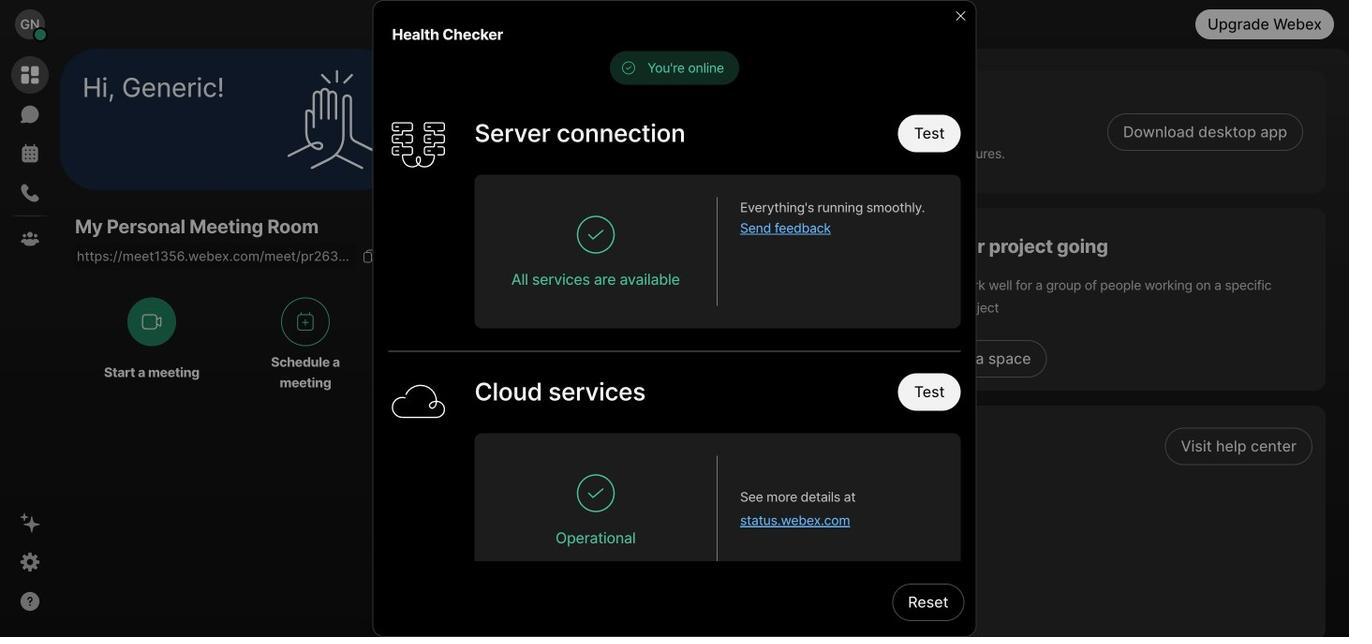 Task type: vqa. For each thing, say whether or not it's contained in the screenshot.
Test Space list item
no



Task type: locate. For each thing, give the bounding box(es) containing it.
None text field
[[75, 243, 356, 269]]

server connection image
[[388, 115, 448, 175]]

3 list item from the top
[[439, 507, 1326, 547]]

list item
[[439, 426, 1326, 467], [439, 467, 1326, 507], [439, 507, 1326, 547], [439, 547, 1326, 588], [439, 588, 1326, 628]]

5 list item from the top
[[439, 588, 1326, 628]]

navigation
[[0, 49, 60, 637]]



Task type: describe. For each thing, give the bounding box(es) containing it.
cloud services image
[[388, 373, 448, 433]]

2 list item from the top
[[439, 467, 1326, 507]]

webex tab list
[[11, 56, 49, 258]]

4 list item from the top
[[439, 547, 1326, 588]]

1 list item from the top
[[439, 426, 1326, 467]]



